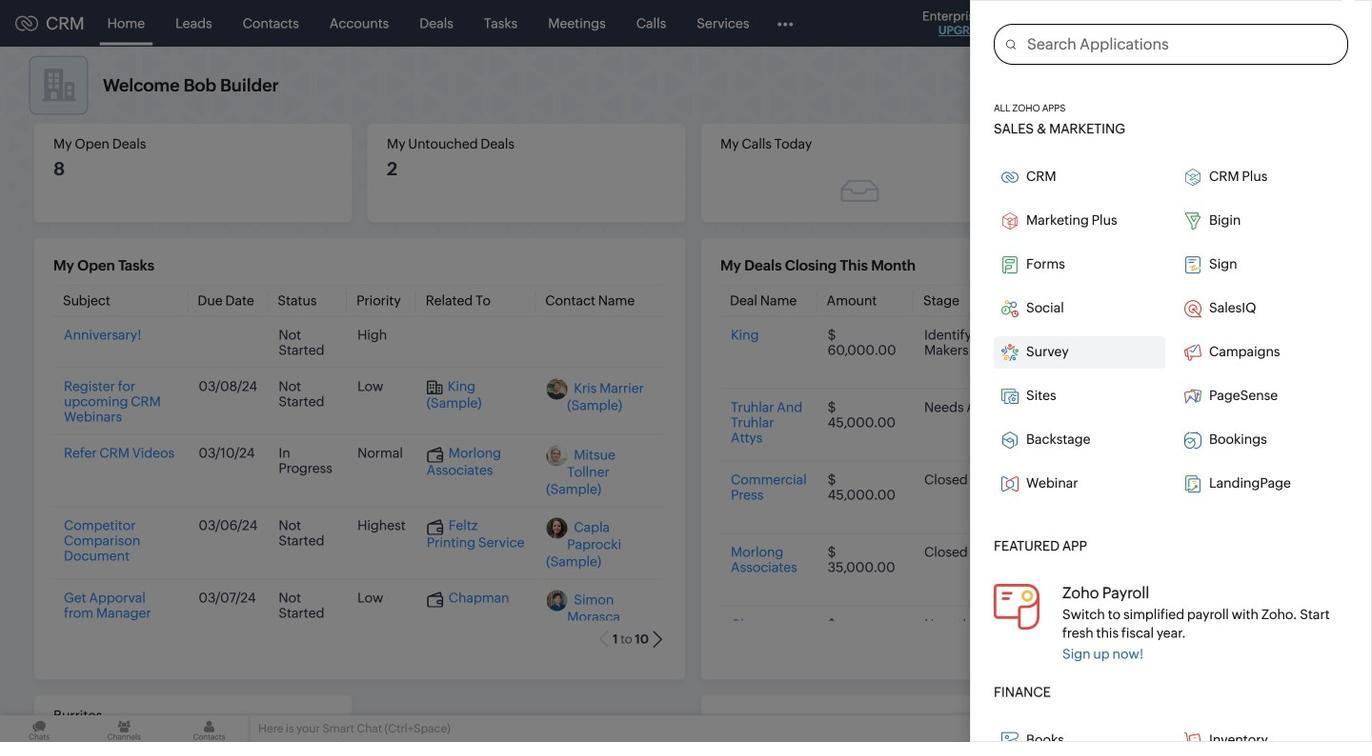 Task type: locate. For each thing, give the bounding box(es) containing it.
profile image
[[1286, 8, 1317, 39]]

channels image
[[85, 716, 163, 742]]

calendar image
[[1170, 16, 1186, 31]]

logo image
[[15, 16, 38, 31]]

Search Applications text field
[[1016, 25, 1347, 64]]

contacts image
[[170, 716, 248, 742]]

search element
[[1083, 0, 1122, 47]]



Task type: describe. For each thing, give the bounding box(es) containing it.
signals image
[[1134, 15, 1147, 31]]

search image
[[1095, 15, 1111, 31]]

profile element
[[1275, 0, 1328, 46]]

chats image
[[0, 716, 78, 742]]

zoho payroll image
[[994, 584, 1040, 630]]

signals element
[[1122, 0, 1159, 47]]



Task type: vqa. For each thing, say whether or not it's contained in the screenshot.
the 'Referral' in the employee referral 'option'
no



